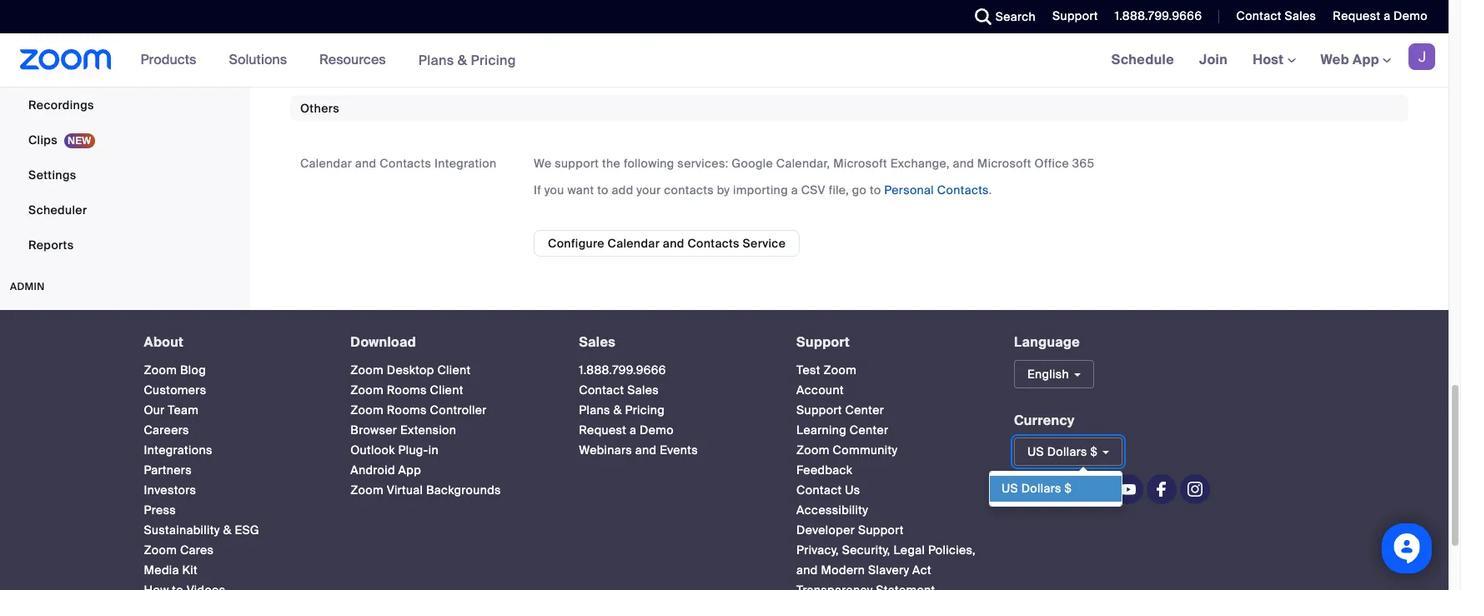 Task type: describe. For each thing, give the bounding box(es) containing it.
office
[[1035, 156, 1069, 171]]

modern
[[821, 563, 865, 578]]

developer support link
[[797, 523, 904, 538]]

careers
[[144, 422, 189, 438]]

1.888.799.9666 link
[[579, 362, 666, 377]]

press link
[[144, 503, 176, 518]]

accessibility
[[797, 503, 868, 518]]

whiteboards link
[[0, 18, 245, 52]]

services:
[[678, 156, 729, 171]]

.
[[989, 183, 992, 198]]

desktop
[[387, 362, 434, 377]]

1 vertical spatial center
[[850, 422, 889, 438]]

1 rooms from the top
[[387, 382, 427, 397]]

transparency
[[797, 583, 873, 591]]

english button
[[1014, 360, 1094, 388]]

1 vertical spatial a
[[791, 183, 798, 198]]

whiteboards
[[28, 27, 101, 42]]

currency
[[1014, 412, 1075, 429]]

join link
[[1187, 33, 1240, 87]]

test
[[797, 362, 821, 377]]

in
[[428, 443, 439, 458]]

following
[[624, 156, 674, 171]]

android
[[351, 463, 395, 478]]

request a demo
[[1333, 8, 1428, 23]]

demo inside the 1.888.799.9666 contact sales plans & pricing request a demo webinars and events
[[640, 422, 674, 438]]

events
[[660, 443, 698, 458]]

us dollars $ link
[[990, 476, 1122, 502]]

if
[[534, 183, 541, 198]]

365
[[1073, 156, 1095, 171]]

0 vertical spatial calendar
[[300, 156, 352, 171]]

feedback
[[797, 463, 853, 478]]

configure
[[548, 236, 605, 251]]

browser extension link
[[351, 422, 457, 438]]

our team link
[[144, 402, 199, 417]]

contact inside the 1.888.799.9666 contact sales plans & pricing request a demo webinars and events
[[579, 382, 624, 397]]

language
[[1014, 334, 1080, 351]]

solutions button
[[229, 33, 295, 87]]

support right search
[[1053, 8, 1098, 23]]

support up security,
[[858, 523, 904, 538]]

0 vertical spatial sales
[[1285, 8, 1317, 23]]

integration
[[435, 156, 497, 171]]

host button
[[1253, 51, 1296, 68]]

us inside us dollars $ link
[[1002, 481, 1018, 496]]

$ inside us dollars $ link
[[1065, 481, 1072, 496]]

2 microsoft from the left
[[977, 156, 1032, 171]]

1.888.799.9666 contact sales plans & pricing request a demo webinars and events
[[579, 362, 698, 458]]

and inside the 1.888.799.9666 contact sales plans & pricing request a demo webinars and events
[[635, 443, 657, 458]]

profile picture image
[[1409, 43, 1435, 70]]

side navigation navigation
[[0, 0, 250, 310]]

outlook
[[351, 443, 395, 458]]

resources button
[[320, 33, 393, 87]]

2 horizontal spatial contacts
[[937, 183, 989, 198]]

virtual
[[387, 483, 423, 498]]

esg
[[235, 523, 259, 538]]

1 horizontal spatial demo
[[1394, 8, 1428, 23]]

sales inside the 1.888.799.9666 contact sales plans & pricing request a demo webinars and events
[[627, 382, 659, 397]]

settings link
[[0, 158, 245, 192]]

plans inside product information navigation
[[418, 51, 454, 69]]

web app button
[[1321, 51, 1391, 68]]

zoom desktop client zoom rooms client zoom rooms controller browser extension outlook plug-in android app zoom virtual backgrounds
[[351, 362, 501, 498]]

want
[[568, 183, 594, 198]]

kit
[[182, 563, 198, 578]]

zoom community link
[[797, 443, 898, 458]]

1 microsoft from the left
[[833, 156, 888, 171]]

plans & pricing
[[418, 51, 516, 69]]

configure calendar and contacts service
[[548, 236, 786, 251]]

csv
[[801, 183, 826, 198]]

reports
[[28, 238, 74, 253]]

clips link
[[0, 123, 245, 157]]

search button
[[962, 0, 1040, 33]]

host
[[1253, 51, 1287, 68]]

test zoom link
[[797, 362, 857, 377]]

zoom logo image
[[20, 49, 111, 70]]

& inside product information navigation
[[458, 51, 467, 69]]

contact sales
[[1237, 8, 1317, 23]]

products button
[[141, 33, 204, 87]]

admin
[[10, 280, 45, 294]]

exchange,
[[891, 156, 950, 171]]

zoom rooms client link
[[351, 382, 463, 397]]

2 rooms from the top
[[387, 402, 427, 417]]

app inside zoom desktop client zoom rooms client zoom rooms controller browser extension outlook plug-in android app zoom virtual backgrounds
[[398, 463, 421, 478]]

act
[[913, 563, 932, 578]]

english
[[1028, 367, 1069, 382]]

backgrounds
[[426, 483, 501, 498]]

webinars
[[579, 443, 632, 458]]

contact us link
[[797, 483, 860, 498]]

account
[[797, 382, 844, 397]]

download
[[351, 334, 416, 351]]

0 vertical spatial a
[[1384, 8, 1391, 23]]

the
[[602, 156, 621, 171]]

0 vertical spatial center
[[845, 402, 884, 417]]

extension
[[400, 422, 457, 438]]

clips
[[28, 133, 58, 148]]

schedule
[[1112, 51, 1174, 68]]

media
[[144, 563, 179, 578]]

support up test zoom link
[[797, 334, 850, 351]]

2 to from the left
[[870, 183, 881, 198]]

notes
[[28, 63, 63, 78]]

importing
[[733, 183, 788, 198]]

contact inside test zoom account support center learning center zoom community feedback contact us accessibility developer support privacy, security, legal policies, and modern slavery act transparency statement
[[797, 483, 842, 498]]

1.888.799.9666 for 1.888.799.9666 contact sales plans & pricing request a demo webinars and events
[[579, 362, 666, 377]]

scheduler
[[28, 203, 87, 218]]

customers
[[144, 382, 206, 397]]

others
[[300, 101, 339, 116]]

android app link
[[351, 463, 421, 478]]



Task type: locate. For each thing, give the bounding box(es) containing it.
1 horizontal spatial to
[[870, 183, 881, 198]]

browser
[[351, 422, 397, 438]]

a left csv
[[791, 183, 798, 198]]

integrations
[[144, 443, 212, 458]]

1.888.799.9666 up 'schedule'
[[1115, 8, 1202, 23]]

file,
[[829, 183, 849, 198]]

1 vertical spatial $
[[1065, 481, 1072, 496]]

0 vertical spatial contacts
[[380, 156, 432, 171]]

0 horizontal spatial contacts
[[380, 156, 432, 171]]

0 horizontal spatial calendar
[[300, 156, 352, 171]]

1 horizontal spatial contact
[[797, 483, 842, 498]]

0 vertical spatial pricing
[[471, 51, 516, 69]]

1 horizontal spatial request
[[1333, 8, 1381, 23]]

calendar down add
[[608, 236, 660, 251]]

2 horizontal spatial sales
[[1285, 8, 1317, 23]]

webinars and events link
[[579, 443, 698, 458]]

0 vertical spatial us
[[1028, 445, 1044, 460]]

we support the following services: google calendar, microsoft exchange, and microsoft office 365
[[534, 156, 1095, 171]]

dollars inside "popup button"
[[1047, 445, 1088, 460]]

web
[[1321, 51, 1350, 68]]

0 vertical spatial &
[[458, 51, 467, 69]]

0 vertical spatial contact
[[1237, 8, 1282, 23]]

to left add
[[597, 183, 609, 198]]

dollars down us dollars $ "popup button"
[[1022, 481, 1062, 496]]

0 horizontal spatial sales
[[579, 334, 616, 351]]

from
[[607, 27, 637, 42]]

team
[[168, 402, 199, 417]]

app inside "meetings" navigation
[[1353, 51, 1380, 68]]

configure calendar and contacts service button
[[534, 230, 800, 257]]

learning
[[797, 422, 847, 438]]

developer
[[797, 523, 855, 538]]

outlook plug-in link
[[351, 443, 439, 458]]

0 horizontal spatial demo
[[640, 422, 674, 438]]

0 horizontal spatial microsoft
[[833, 156, 888, 171]]

1 vertical spatial request
[[579, 422, 627, 438]]

1 horizontal spatial plans
[[579, 402, 610, 417]]

demo up the 'profile picture'
[[1394, 8, 1428, 23]]

center up learning center link
[[845, 402, 884, 417]]

about
[[144, 334, 184, 351]]

partners link
[[144, 463, 192, 478]]

1 vertical spatial app
[[398, 463, 421, 478]]

us down currency
[[1028, 445, 1044, 460]]

center up community
[[850, 422, 889, 438]]

careers link
[[144, 422, 189, 438]]

1 vertical spatial 1.888.799.9666
[[579, 362, 666, 377]]

add
[[612, 183, 634, 198]]

1 horizontal spatial pricing
[[625, 402, 665, 417]]

us down us dollars $ "popup button"
[[1002, 481, 1018, 496]]

contacts
[[380, 156, 432, 171], [937, 183, 989, 198], [688, 236, 740, 251]]

contacts left service
[[688, 236, 740, 251]]

us
[[845, 483, 860, 498]]

community
[[833, 443, 898, 458]]

1 vertical spatial sales
[[579, 334, 616, 351]]

pricing
[[471, 51, 516, 69], [625, 402, 665, 417]]

service
[[743, 236, 786, 251]]

1 horizontal spatial $
[[1091, 445, 1098, 460]]

support down the account
[[797, 402, 842, 417]]

banner
[[0, 33, 1449, 88]]

0 vertical spatial demo
[[1394, 8, 1428, 23]]

we
[[534, 156, 552, 171]]

rooms down desktop
[[387, 382, 427, 397]]

and inside test zoom account support center learning center zoom community feedback contact us accessibility developer support privacy, security, legal policies, and modern slavery act transparency statement
[[797, 563, 818, 578]]

meetings navigation
[[1099, 33, 1449, 88]]

contact down the feedback
[[797, 483, 842, 498]]

calendar down others
[[300, 156, 352, 171]]

support link
[[1040, 0, 1103, 33], [1053, 8, 1098, 23], [797, 334, 850, 351]]

support center link
[[797, 402, 884, 417]]

plans up webinars
[[579, 402, 610, 417]]

0 horizontal spatial $
[[1065, 481, 1072, 496]]

1 horizontal spatial contacts
[[688, 236, 740, 251]]

policies,
[[928, 543, 976, 558]]

sign
[[534, 27, 559, 42]]

calendar and contacts integration
[[300, 156, 497, 171]]

contact down the 1.888.799.9666 link
[[579, 382, 624, 397]]

1 vertical spatial &
[[613, 402, 622, 417]]

2 vertical spatial a
[[630, 422, 637, 438]]

1 vertical spatial us
[[1002, 481, 1018, 496]]

microsoft up go
[[833, 156, 888, 171]]

us dollars $ down currency
[[1028, 445, 1098, 460]]

2 horizontal spatial &
[[613, 402, 622, 417]]

notes link
[[0, 53, 245, 87]]

controller
[[430, 402, 487, 417]]

0 vertical spatial app
[[1353, 51, 1380, 68]]

us dollars $ down us dollars $ "popup button"
[[1002, 481, 1072, 496]]

request
[[1333, 8, 1381, 23], [579, 422, 627, 438]]

pricing inside the 1.888.799.9666 contact sales plans & pricing request a demo webinars and events
[[625, 402, 665, 417]]

plans & pricing link
[[418, 51, 516, 69], [418, 51, 516, 69], [579, 402, 665, 417]]

0 horizontal spatial app
[[398, 463, 421, 478]]

out
[[583, 27, 604, 42]]

1.888.799.9666 inside the 1.888.799.9666 contact sales plans & pricing request a demo webinars and events
[[579, 362, 666, 377]]

1 horizontal spatial app
[[1353, 51, 1380, 68]]

1 vertical spatial demo
[[640, 422, 674, 438]]

us dollars $ inside "popup button"
[[1028, 445, 1098, 460]]

0 horizontal spatial contact
[[579, 382, 624, 397]]

support
[[1053, 8, 1098, 23], [797, 334, 850, 351], [797, 402, 842, 417], [858, 523, 904, 538]]

1.888.799.9666 down sales link
[[579, 362, 666, 377]]

0 vertical spatial client
[[437, 362, 471, 377]]

accessibility link
[[797, 503, 868, 518]]

zoom blog customers our team careers integrations partners investors press sustainability & esg zoom cares media kit
[[144, 362, 259, 578]]

1 vertical spatial contacts
[[937, 183, 989, 198]]

2 vertical spatial contacts
[[688, 236, 740, 251]]

zoom desktop client link
[[351, 362, 471, 377]]

1 horizontal spatial sales
[[627, 382, 659, 397]]

by
[[717, 183, 730, 198]]

our
[[144, 402, 165, 417]]

to
[[597, 183, 609, 198], [870, 183, 881, 198]]

support
[[555, 156, 599, 171]]

0 horizontal spatial to
[[597, 183, 609, 198]]

contacts inside button
[[688, 236, 740, 251]]

us dollars $ button
[[1014, 438, 1123, 466]]

us inside us dollars $ "popup button"
[[1028, 445, 1044, 460]]

1 vertical spatial plans
[[579, 402, 610, 417]]

app
[[1353, 51, 1380, 68], [398, 463, 421, 478]]

app down plug-
[[398, 463, 421, 478]]

rooms down zoom rooms client link
[[387, 402, 427, 417]]

2 vertical spatial &
[[223, 523, 232, 538]]

& inside the 1.888.799.9666 contact sales plans & pricing request a demo webinars and events
[[613, 402, 622, 417]]

web app
[[1321, 51, 1380, 68]]

customers link
[[144, 382, 206, 397]]

dollars up us dollars $ link
[[1047, 445, 1088, 460]]

1 vertical spatial calendar
[[608, 236, 660, 251]]

sales down the 1.888.799.9666 link
[[627, 382, 659, 397]]

1.888.799.9666
[[1115, 8, 1202, 23], [579, 362, 666, 377]]

a inside the 1.888.799.9666 contact sales plans & pricing request a demo webinars and events
[[630, 422, 637, 438]]

partners
[[144, 463, 192, 478]]

test zoom account support center learning center zoom community feedback contact us accessibility developer support privacy, security, legal policies, and modern slavery act transparency statement
[[797, 362, 976, 591]]

1.888.799.9666 button
[[1103, 0, 1206, 33], [1115, 8, 1202, 23]]

0 vertical spatial dollars
[[1047, 445, 1088, 460]]

1 horizontal spatial us
[[1028, 445, 1044, 460]]

recordings
[[28, 98, 94, 113]]

1 horizontal spatial 1.888.799.9666
[[1115, 8, 1202, 23]]

sales up the 1.888.799.9666 link
[[579, 334, 616, 351]]

request up web app dropdown button
[[1333, 8, 1381, 23]]

2 vertical spatial sales
[[627, 382, 659, 397]]

personal
[[884, 183, 934, 198]]

pricing inside product information navigation
[[471, 51, 516, 69]]

sales up host dropdown button
[[1285, 8, 1317, 23]]

1 vertical spatial contact
[[579, 382, 624, 397]]

a up web app dropdown button
[[1384, 8, 1391, 23]]

1 to from the left
[[597, 183, 609, 198]]

demo up 'webinars and events' link
[[640, 422, 674, 438]]

1 vertical spatial pricing
[[625, 402, 665, 417]]

plans inside the 1.888.799.9666 contact sales plans & pricing request a demo webinars and events
[[579, 402, 610, 417]]

1 horizontal spatial calendar
[[608, 236, 660, 251]]

devices
[[658, 27, 703, 42]]

& inside zoom blog customers our team careers integrations partners investors press sustainability & esg zoom cares media kit
[[223, 523, 232, 538]]

zoom virtual backgrounds link
[[351, 483, 501, 498]]

contacts down exchange,
[[937, 183, 989, 198]]

press
[[144, 503, 176, 518]]

sustainability & esg link
[[144, 523, 259, 538]]

and inside 'configure calendar and contacts service' button
[[663, 236, 685, 251]]

0 vertical spatial $
[[1091, 445, 1098, 460]]

sales link
[[579, 334, 616, 351]]

$ inside us dollars $ "popup button"
[[1091, 445, 1098, 460]]

request inside the 1.888.799.9666 contact sales plans & pricing request a demo webinars and events
[[579, 422, 627, 438]]

0 horizontal spatial request
[[579, 422, 627, 438]]

microsoft up .
[[977, 156, 1032, 171]]

sign me out from all devices button
[[520, 22, 717, 48]]

2 horizontal spatial contact
[[1237, 8, 1282, 23]]

0 vertical spatial request
[[1333, 8, 1381, 23]]

all
[[640, 27, 654, 42]]

calendar inside button
[[608, 236, 660, 251]]

security,
[[842, 543, 891, 558]]

0 horizontal spatial us
[[1002, 481, 1018, 496]]

contacts left "integration"
[[380, 156, 432, 171]]

0 vertical spatial plans
[[418, 51, 454, 69]]

plans right resources dropdown button
[[418, 51, 454, 69]]

join
[[1199, 51, 1228, 68]]

1 horizontal spatial &
[[458, 51, 467, 69]]

1 horizontal spatial microsoft
[[977, 156, 1032, 171]]

app right web on the right of page
[[1353, 51, 1380, 68]]

0 vertical spatial 1.888.799.9666
[[1115, 8, 1202, 23]]

$ down us dollars $ "popup button"
[[1065, 481, 1072, 496]]

banner containing products
[[0, 33, 1449, 88]]

blog
[[180, 362, 206, 377]]

calendar,
[[776, 156, 830, 171]]

0 horizontal spatial a
[[630, 422, 637, 438]]

1 horizontal spatial a
[[791, 183, 798, 198]]

search
[[996, 9, 1036, 24]]

0 horizontal spatial plans
[[418, 51, 454, 69]]

0 horizontal spatial pricing
[[471, 51, 516, 69]]

2 horizontal spatial a
[[1384, 8, 1391, 23]]

&
[[458, 51, 467, 69], [613, 402, 622, 417], [223, 523, 232, 538]]

$ up us dollars $ link
[[1091, 445, 1098, 460]]

to right go
[[870, 183, 881, 198]]

0 vertical spatial rooms
[[387, 382, 427, 397]]

1 vertical spatial us dollars $
[[1002, 481, 1072, 496]]

1 vertical spatial dollars
[[1022, 481, 1062, 496]]

0 vertical spatial us dollars $
[[1028, 445, 1098, 460]]

personal menu menu
[[0, 0, 245, 264]]

1 vertical spatial client
[[430, 382, 463, 397]]

0 horizontal spatial &
[[223, 523, 232, 538]]

product information navigation
[[128, 33, 529, 88]]

0 horizontal spatial 1.888.799.9666
[[579, 362, 666, 377]]

1 vertical spatial rooms
[[387, 402, 427, 417]]

1.888.799.9666 for 1.888.799.9666
[[1115, 8, 1202, 23]]

privacy, security, legal policies, and modern slavery act transparency statement link
[[797, 543, 976, 591]]

download link
[[351, 334, 416, 351]]

2 vertical spatial contact
[[797, 483, 842, 498]]

sign me out from all devices
[[534, 27, 703, 42]]

zoom blog link
[[144, 362, 206, 377]]

request up webinars
[[579, 422, 627, 438]]

contact up host
[[1237, 8, 1282, 23]]

investors
[[144, 483, 196, 498]]

a up 'webinars and events' link
[[630, 422, 637, 438]]



Task type: vqa. For each thing, say whether or not it's contained in the screenshot.
Google
yes



